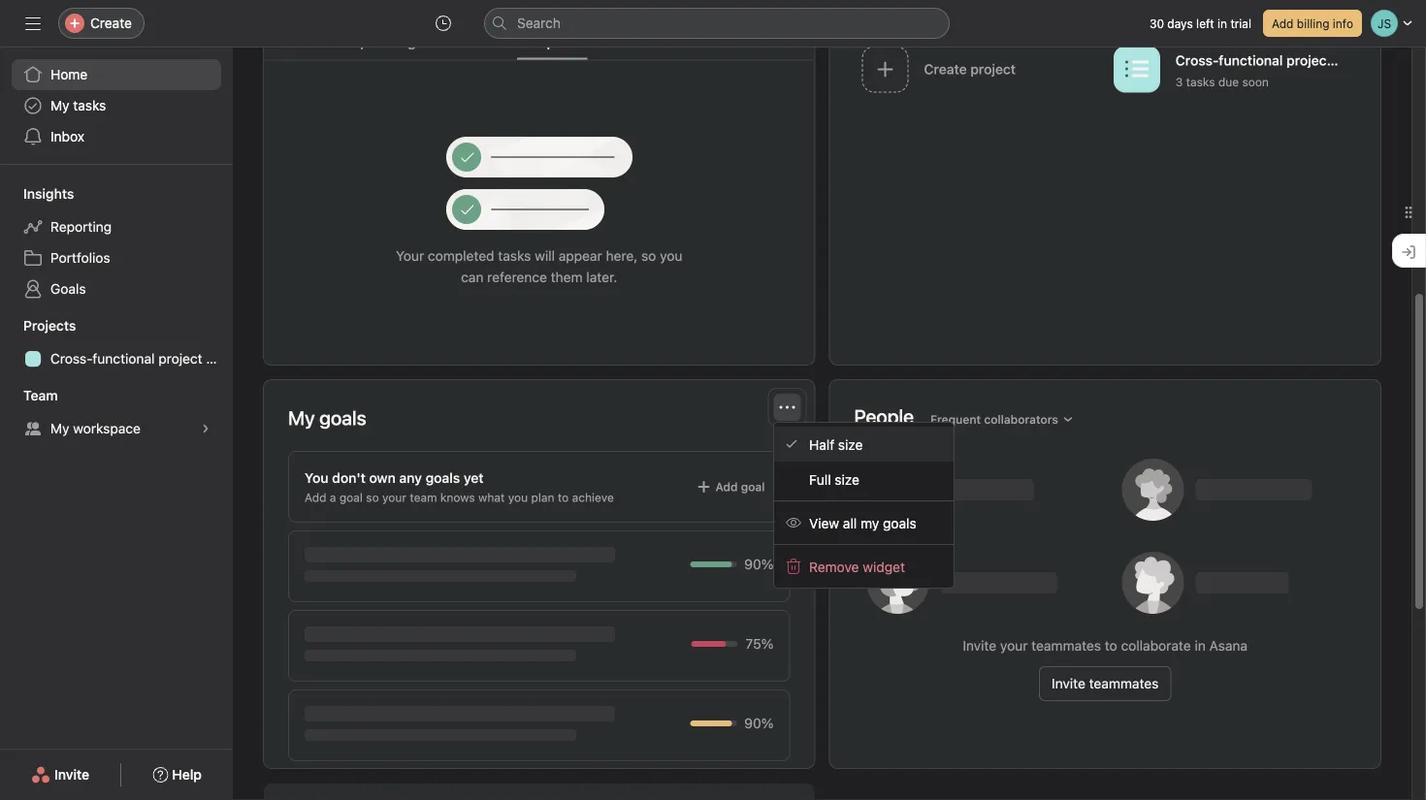 Task type: describe. For each thing, give the bounding box(es) containing it.
project for cross-functional project plan 3 tasks due soon
[[1287, 52, 1332, 68]]

upcoming button
[[350, 34, 416, 60]]

any
[[399, 470, 422, 486]]

frequent collaborators
[[931, 413, 1058, 426]]

them
[[551, 269, 583, 285]]

portfolios link
[[12, 243, 221, 274]]

search button
[[484, 8, 950, 39]]

your completed tasks will appear here, so you can reference them later.
[[396, 248, 683, 285]]

my
[[861, 515, 879, 531]]

goals
[[50, 281, 86, 297]]

your
[[396, 248, 424, 264]]

projects element
[[0, 309, 233, 378]]

collaborate
[[1121, 638, 1191, 654]]

1 90% from the top
[[745, 556, 774, 573]]

soon
[[1242, 75, 1269, 89]]

size for full size
[[835, 471, 860, 487]]

goals inside you don't own any goals yet add a goal so your team knows what you plan to achieve
[[426, 470, 460, 486]]

remove widget link
[[774, 549, 954, 584]]

half
[[809, 436, 835, 452]]

create project
[[924, 61, 1016, 77]]

create button
[[58, 8, 145, 39]]

1 horizontal spatial to
[[1105, 638, 1118, 654]]

frequent collaborators button
[[922, 406, 1083, 433]]

upcoming
[[350, 34, 416, 50]]

tasks inside global 'element'
[[73, 98, 106, 114]]

goal inside you don't own any goals yet add a goal so your team knows what you plan to achieve
[[339, 491, 363, 505]]

team
[[23, 388, 58, 404]]

remove widget
[[809, 559, 905, 575]]

invite teammates
[[1052, 676, 1159, 692]]

trial
[[1231, 16, 1252, 30]]

a
[[330, 491, 336, 505]]

left
[[1197, 16, 1215, 30]]

people
[[854, 405, 914, 428]]

so inside your completed tasks will appear here, so you can reference them later.
[[641, 248, 656, 264]]

cross- for cross-functional project plan 3 tasks due soon
[[1176, 52, 1219, 68]]

plan inside you don't own any goals yet add a goal so your team knows what you plan to achieve
[[531, 491, 555, 505]]

history image
[[436, 16, 451, 31]]

remove
[[809, 559, 859, 575]]

functional for cross-functional project plan 3 tasks due soon
[[1219, 52, 1283, 68]]

your inside you don't own any goals yet add a goal so your team knows what you plan to achieve
[[382, 491, 407, 505]]

1 vertical spatial in
[[1195, 638, 1206, 654]]

collaborators
[[984, 413, 1058, 426]]

completed
[[428, 248, 494, 264]]

create project link
[[854, 40, 1106, 102]]

my tasks link
[[12, 90, 221, 121]]

workspace
[[73, 421, 141, 437]]

info
[[1333, 16, 1354, 30]]

will
[[535, 248, 555, 264]]

full size link
[[774, 462, 954, 497]]

help button
[[140, 758, 214, 793]]

project for cross-functional project plan
[[158, 351, 202, 367]]

3
[[1176, 75, 1183, 89]]

asana
[[1210, 638, 1248, 654]]

days
[[1168, 16, 1193, 30]]

what
[[478, 491, 505, 505]]

projects button
[[0, 316, 76, 336]]

full
[[809, 471, 831, 487]]

insights
[[23, 186, 74, 202]]

reporting link
[[12, 212, 221, 243]]

knows
[[440, 491, 475, 505]]

1 horizontal spatial in
[[1218, 16, 1228, 30]]

goals link
[[12, 274, 221, 305]]

actions image
[[780, 400, 795, 415]]

you inside you don't own any goals yet add a goal so your team knows what you plan to achieve
[[508, 491, 528, 505]]

30 days left in trial
[[1150, 16, 1252, 30]]



Task type: locate. For each thing, give the bounding box(es) containing it.
1 vertical spatial invite
[[1052, 676, 1086, 692]]

0 vertical spatial cross-
[[1176, 52, 1219, 68]]

2 horizontal spatial add
[[1272, 16, 1294, 30]]

global element
[[0, 48, 233, 164]]

due
[[1219, 75, 1239, 89]]

invite for invite teammates
[[1052, 676, 1086, 692]]

later.
[[586, 269, 617, 285]]

invite for invite your teammates to collaborate in asana
[[963, 638, 997, 654]]

0 vertical spatial functional
[[1219, 52, 1283, 68]]

reference
[[487, 269, 547, 285]]

1 vertical spatial 90%
[[745, 716, 774, 732]]

0 vertical spatial size
[[838, 436, 863, 452]]

cross- for cross-functional project plan
[[50, 351, 93, 367]]

my for my workspace
[[50, 421, 69, 437]]

cross- inside cross-functional project plan 3 tasks due soon
[[1176, 52, 1219, 68]]

to up invite teammates
[[1105, 638, 1118, 654]]

in left asana
[[1195, 638, 1206, 654]]

0 horizontal spatial goal
[[339, 491, 363, 505]]

cross- up 3
[[1176, 52, 1219, 68]]

half size link
[[774, 427, 954, 462]]

2 horizontal spatial plan
[[1336, 52, 1363, 68]]

add for add billing info
[[1272, 16, 1294, 30]]

my goals
[[288, 407, 367, 429]]

0 horizontal spatial cross-
[[50, 351, 93, 367]]

create
[[90, 15, 132, 31]]

0 horizontal spatial to
[[558, 491, 569, 505]]

home link
[[12, 59, 221, 90]]

0 horizontal spatial project
[[158, 351, 202, 367]]

0 horizontal spatial plan
[[206, 351, 233, 367]]

size
[[838, 436, 863, 452], [835, 471, 860, 487]]

plan for cross-functional project plan 3 tasks due soon
[[1336, 52, 1363, 68]]

functional inside projects element
[[93, 351, 155, 367]]

my tasks
[[50, 98, 106, 114]]

0 horizontal spatial tasks
[[73, 98, 106, 114]]

0 horizontal spatial invite
[[54, 767, 89, 783]]

plan inside cross-functional project plan 3 tasks due soon
[[1336, 52, 1363, 68]]

project up see details, my workspace image
[[158, 351, 202, 367]]

all
[[843, 515, 857, 531]]

list image
[[1125, 58, 1149, 81]]

tasks up reference
[[498, 248, 531, 264]]

add inside you don't own any goals yet add a goal so your team knows what you plan to achieve
[[305, 491, 326, 505]]

30
[[1150, 16, 1164, 30]]

view
[[809, 515, 839, 531]]

1 horizontal spatial goals
[[883, 515, 917, 531]]

completed
[[517, 34, 588, 50]]

help
[[172, 767, 202, 783]]

plan up see details, my workspace image
[[206, 351, 233, 367]]

teammates
[[1032, 638, 1101, 654], [1089, 676, 1159, 692]]

goal inside add goal button
[[741, 480, 765, 494]]

half size
[[809, 436, 863, 452]]

invite
[[963, 638, 997, 654], [1052, 676, 1086, 692], [54, 767, 89, 783]]

goals
[[426, 470, 460, 486], [883, 515, 917, 531]]

1 vertical spatial tasks
[[73, 98, 106, 114]]

so
[[641, 248, 656, 264], [366, 491, 379, 505]]

don't
[[332, 470, 366, 486]]

my for my tasks
[[50, 98, 69, 114]]

your
[[382, 491, 407, 505], [1000, 638, 1028, 654]]

90% down 75%
[[745, 716, 774, 732]]

1 vertical spatial size
[[835, 471, 860, 487]]

cross-functional project plan
[[50, 351, 233, 367]]

cross- inside cross-functional project plan link
[[50, 351, 93, 367]]

cross-functional project plan 3 tasks due soon
[[1176, 52, 1363, 89]]

can
[[461, 269, 484, 285]]

here,
[[606, 248, 638, 264]]

widget
[[863, 559, 905, 575]]

plan left achieve
[[531, 491, 555, 505]]

billing
[[1297, 16, 1330, 30]]

1 horizontal spatial add
[[716, 480, 738, 494]]

0 vertical spatial so
[[641, 248, 656, 264]]

team button
[[0, 386, 58, 406]]

0 vertical spatial plan
[[1336, 52, 1363, 68]]

0 horizontal spatial you
[[508, 491, 528, 505]]

2 my from the top
[[50, 421, 69, 437]]

add left billing
[[1272, 16, 1294, 30]]

1 vertical spatial my
[[50, 421, 69, 437]]

0 vertical spatial in
[[1218, 16, 1228, 30]]

insights element
[[0, 177, 233, 309]]

0 vertical spatial my
[[50, 98, 69, 114]]

add billing info
[[1272, 16, 1354, 30]]

you
[[660, 248, 683, 264], [508, 491, 528, 505]]

overdue
[[439, 34, 494, 50]]

teammates inside button
[[1089, 676, 1159, 692]]

plan for cross-functional project plan
[[206, 351, 233, 367]]

tasks inside your completed tasks will appear here, so you can reference them later.
[[498, 248, 531, 264]]

2 vertical spatial plan
[[531, 491, 555, 505]]

add billing info button
[[1263, 10, 1362, 37]]

teammates down invite your teammates to collaborate in asana
[[1089, 676, 1159, 692]]

1 horizontal spatial you
[[660, 248, 683, 264]]

90% left remove
[[745, 556, 774, 573]]

teammates up invite teammates
[[1032, 638, 1101, 654]]

0 horizontal spatial functional
[[93, 351, 155, 367]]

invite teammates button
[[1039, 667, 1172, 702]]

plan down info
[[1336, 52, 1363, 68]]

plan inside projects element
[[206, 351, 233, 367]]

you inside your completed tasks will appear here, so you can reference them later.
[[660, 248, 683, 264]]

my inside teams element
[[50, 421, 69, 437]]

completed button
[[517, 34, 588, 60]]

size right full
[[835, 471, 860, 487]]

to inside you don't own any goals yet add a goal so your team knows what you plan to achieve
[[558, 491, 569, 505]]

0 horizontal spatial your
[[382, 491, 407, 505]]

my down team
[[50, 421, 69, 437]]

1 horizontal spatial invite
[[963, 638, 997, 654]]

reporting
[[50, 219, 112, 235]]

0 vertical spatial project
[[1287, 52, 1332, 68]]

1 horizontal spatial so
[[641, 248, 656, 264]]

1 horizontal spatial project
[[1287, 52, 1332, 68]]

my up inbox
[[50, 98, 69, 114]]

0 vertical spatial 90%
[[745, 556, 774, 573]]

achieve
[[572, 491, 614, 505]]

functional up soon
[[1219, 52, 1283, 68]]

goal left full
[[741, 480, 765, 494]]

1 vertical spatial goals
[[883, 515, 917, 531]]

so right here,
[[641, 248, 656, 264]]

1 horizontal spatial goal
[[741, 480, 765, 494]]

0 vertical spatial you
[[660, 248, 683, 264]]

tasks right 3
[[1186, 75, 1215, 89]]

search list box
[[484, 8, 950, 39]]

0 horizontal spatial so
[[366, 491, 379, 505]]

inbox link
[[12, 121, 221, 152]]

add left a
[[305, 491, 326, 505]]

2 vertical spatial invite
[[54, 767, 89, 783]]

add for add goal
[[716, 480, 738, 494]]

project down add billing info
[[1287, 52, 1332, 68]]

team
[[410, 491, 437, 505]]

home
[[50, 66, 88, 82]]

goals up 'knows'
[[426, 470, 460, 486]]

in
[[1218, 16, 1228, 30], [1195, 638, 1206, 654]]

1 horizontal spatial plan
[[531, 491, 555, 505]]

size right 'half' at the bottom right
[[838, 436, 863, 452]]

1 my from the top
[[50, 98, 69, 114]]

so down the own
[[366, 491, 379, 505]]

90%
[[745, 556, 774, 573], [745, 716, 774, 732]]

my inside global 'element'
[[50, 98, 69, 114]]

portfolios
[[50, 250, 110, 266]]

projects
[[23, 318, 76, 334]]

size for half size
[[838, 436, 863, 452]]

yet
[[464, 470, 484, 486]]

project inside cross-functional project plan 3 tasks due soon
[[1287, 52, 1332, 68]]

search
[[517, 15, 561, 31]]

0 vertical spatial goals
[[426, 470, 460, 486]]

1 vertical spatial teammates
[[1089, 676, 1159, 692]]

0 horizontal spatial goals
[[426, 470, 460, 486]]

tasks inside cross-functional project plan 3 tasks due soon
[[1186, 75, 1215, 89]]

1 horizontal spatial functional
[[1219, 52, 1283, 68]]

75%
[[746, 636, 774, 652]]

frequent
[[931, 413, 981, 426]]

in right the left
[[1218, 16, 1228, 30]]

cross-
[[1176, 52, 1219, 68], [50, 351, 93, 367]]

view all my goals link
[[774, 506, 954, 540]]

invite your teammates to collaborate in asana
[[963, 638, 1248, 654]]

my workspace link
[[12, 413, 221, 444]]

see details, my workspace image
[[200, 423, 212, 435]]

2 vertical spatial tasks
[[498, 248, 531, 264]]

0 horizontal spatial add
[[305, 491, 326, 505]]

0 vertical spatial teammates
[[1032, 638, 1101, 654]]

project
[[1287, 52, 1332, 68], [158, 351, 202, 367]]

1 vertical spatial you
[[508, 491, 528, 505]]

you right here,
[[660, 248, 683, 264]]

goal right a
[[339, 491, 363, 505]]

1 horizontal spatial tasks
[[498, 248, 531, 264]]

my
[[50, 98, 69, 114], [50, 421, 69, 437]]

you don't own any goals yet add a goal so your team knows what you plan to achieve
[[305, 470, 614, 505]]

add left full
[[716, 480, 738, 494]]

appear
[[559, 248, 602, 264]]

you right what
[[508, 491, 528, 505]]

1 vertical spatial cross-
[[50, 351, 93, 367]]

2 horizontal spatial invite
[[1052, 676, 1086, 692]]

1 vertical spatial plan
[[206, 351, 233, 367]]

functional inside cross-functional project plan 3 tasks due soon
[[1219, 52, 1283, 68]]

1 vertical spatial project
[[158, 351, 202, 367]]

so inside you don't own any goals yet add a goal so your team knows what you plan to achieve
[[366, 491, 379, 505]]

insights button
[[0, 184, 74, 204]]

to
[[558, 491, 569, 505], [1105, 638, 1118, 654]]

0 vertical spatial invite
[[963, 638, 997, 654]]

0 horizontal spatial in
[[1195, 638, 1206, 654]]

cross- down projects
[[50, 351, 93, 367]]

1 vertical spatial your
[[1000, 638, 1028, 654]]

1 horizontal spatial cross-
[[1176, 52, 1219, 68]]

1 horizontal spatial your
[[1000, 638, 1028, 654]]

1 vertical spatial functional
[[93, 351, 155, 367]]

add
[[1272, 16, 1294, 30], [716, 480, 738, 494], [305, 491, 326, 505]]

cross-functional project plan link
[[12, 344, 233, 375]]

2 90% from the top
[[745, 716, 774, 732]]

functional up teams element
[[93, 351, 155, 367]]

hide sidebar image
[[25, 16, 41, 31]]

add goal button
[[687, 474, 774, 501]]

goal
[[741, 480, 765, 494], [339, 491, 363, 505]]

0 vertical spatial tasks
[[1186, 75, 1215, 89]]

invite button
[[18, 758, 102, 793]]

to left achieve
[[558, 491, 569, 505]]

2 horizontal spatial tasks
[[1186, 75, 1215, 89]]

0 vertical spatial your
[[382, 491, 407, 505]]

tasks down home
[[73, 98, 106, 114]]

1 vertical spatial so
[[366, 491, 379, 505]]

teams element
[[0, 378, 233, 448]]

0 vertical spatial to
[[558, 491, 569, 505]]

add goal
[[716, 480, 765, 494]]

goals right my
[[883, 515, 917, 531]]

view all my goals
[[809, 515, 917, 531]]

my workspace
[[50, 421, 141, 437]]

functional for cross-functional project plan
[[93, 351, 155, 367]]

you
[[305, 470, 329, 486]]

full size
[[809, 471, 860, 487]]

inbox
[[50, 129, 84, 145]]

own
[[369, 470, 396, 486]]

1 vertical spatial to
[[1105, 638, 1118, 654]]



Task type: vqa. For each thing, say whether or not it's contained in the screenshot.
INSIGHTS
yes



